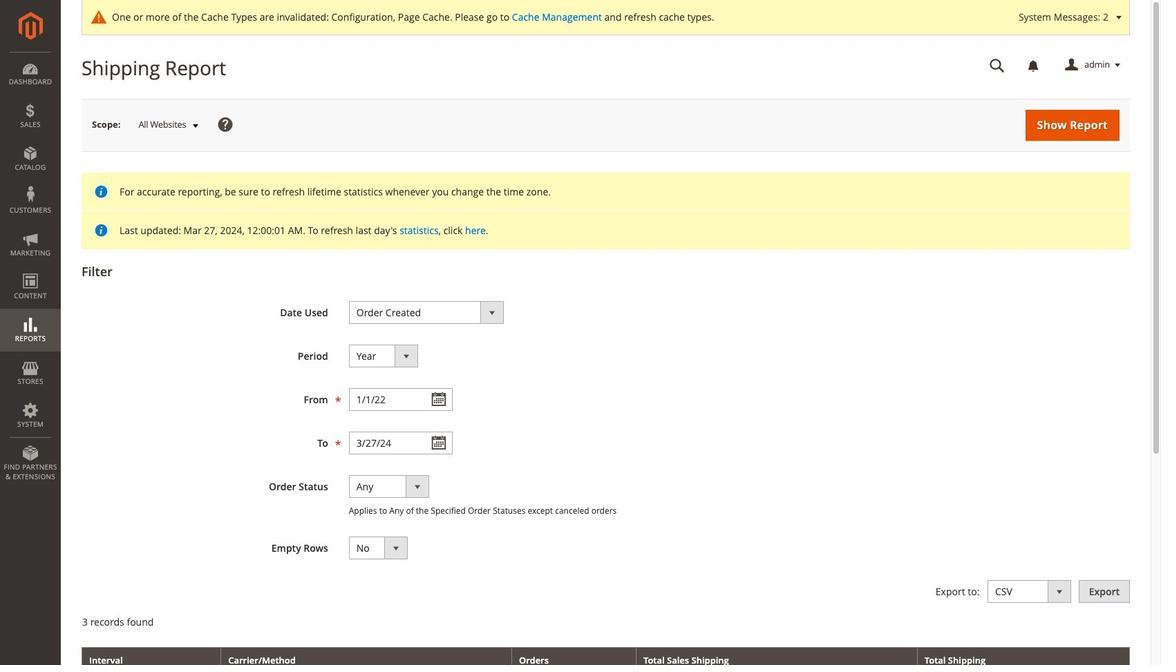Task type: locate. For each thing, give the bounding box(es) containing it.
None text field
[[980, 53, 1015, 77], [349, 388, 453, 411], [980, 53, 1015, 77], [349, 388, 453, 411]]

None text field
[[349, 432, 453, 455]]

menu bar
[[0, 52, 61, 489]]

magento admin panel image
[[18, 12, 43, 40]]



